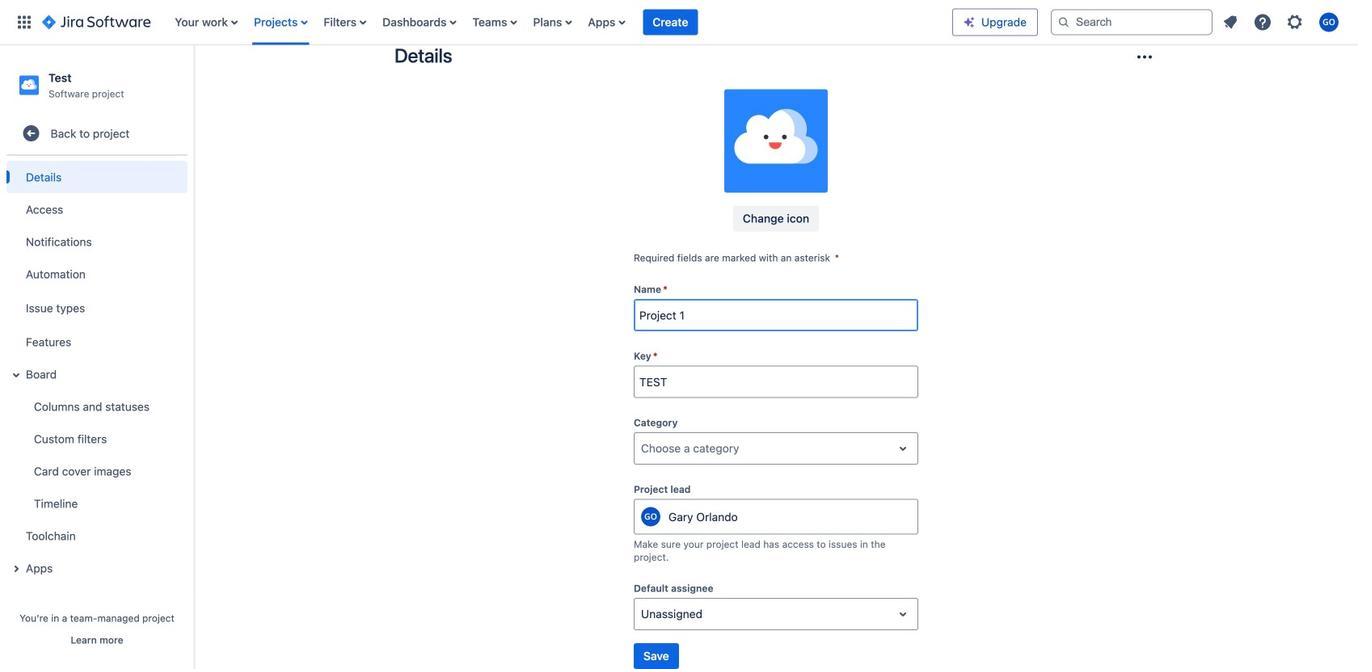 Task type: describe. For each thing, give the bounding box(es) containing it.
expand image
[[6, 560, 26, 579]]

search image
[[1058, 16, 1071, 29]]

group inside sidebar element
[[3, 156, 188, 590]]

Search field
[[1051, 9, 1213, 35]]

your profile and settings image
[[1320, 13, 1339, 32]]

0 horizontal spatial list
[[167, 0, 953, 45]]

sidebar navigation image
[[176, 65, 212, 97]]

1 horizontal spatial list
[[1216, 8, 1349, 37]]

primary element
[[10, 0, 953, 45]]

open image
[[894, 605, 913, 624]]



Task type: locate. For each thing, give the bounding box(es) containing it.
None field
[[635, 301, 918, 330], [635, 368, 918, 397], [635, 301, 918, 330], [635, 368, 918, 397]]

None text field
[[641, 441, 644, 457], [641, 607, 644, 623], [641, 441, 644, 457], [641, 607, 644, 623]]

sidebar element
[[0, 45, 194, 670]]

None search field
[[1051, 9, 1213, 35]]

help image
[[1254, 13, 1273, 32]]

appswitcher icon image
[[15, 13, 34, 32]]

banner
[[0, 0, 1359, 45]]

main content
[[194, 0, 1359, 670]]

list
[[167, 0, 953, 45], [1216, 8, 1349, 37]]

list item
[[643, 0, 698, 45]]

open image
[[894, 439, 913, 459]]

expand image
[[6, 366, 26, 385]]

group
[[3, 156, 188, 590]]

settings image
[[1286, 13, 1305, 32]]

jira software image
[[42, 13, 151, 32], [42, 13, 151, 32]]

project avatar image
[[725, 89, 828, 193]]

notifications image
[[1221, 13, 1241, 32]]

more image
[[1136, 47, 1155, 67]]



